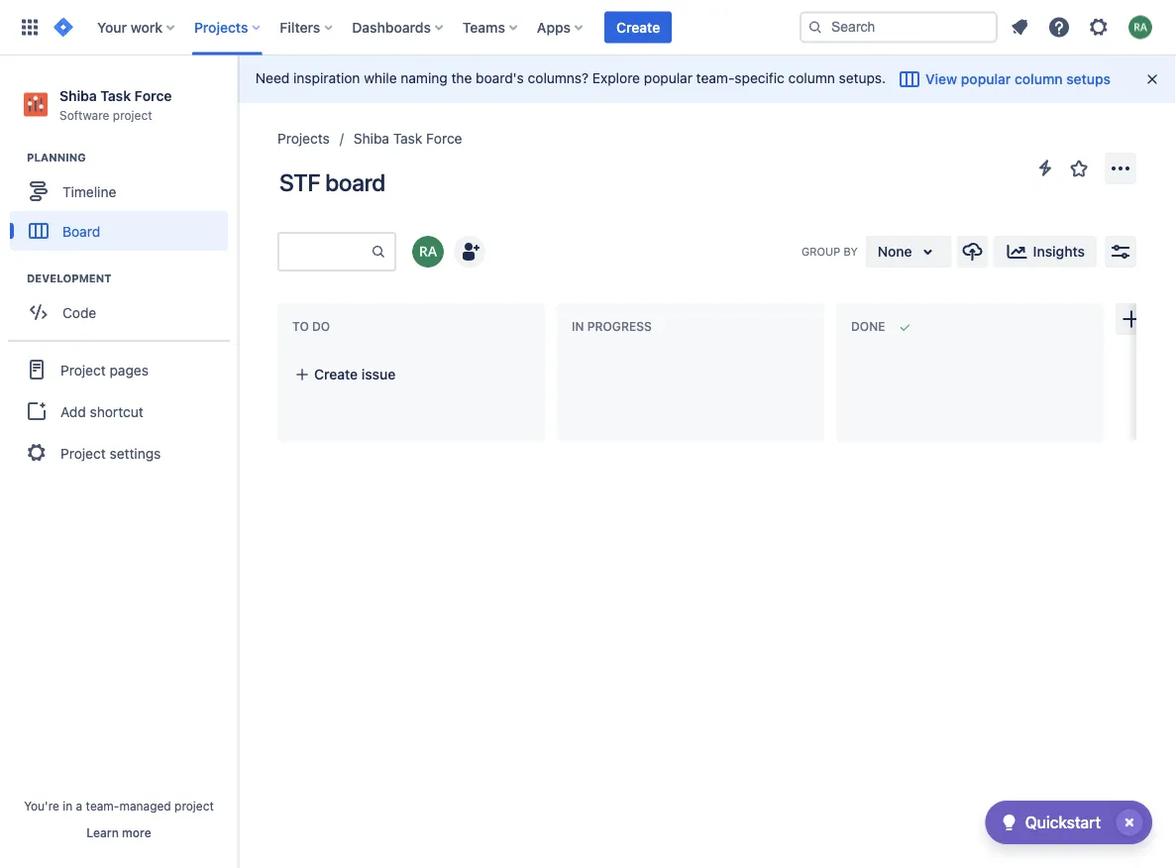 Task type: locate. For each thing, give the bounding box(es) containing it.
1 horizontal spatial project
[[175, 799, 214, 813]]

automations menu button icon image
[[1034, 156, 1058, 180]]

projects
[[194, 19, 248, 35], [278, 130, 330, 147]]

apps
[[537, 19, 571, 35]]

1 vertical spatial projects
[[278, 130, 330, 147]]

column
[[789, 70, 836, 86], [1015, 71, 1063, 87]]

you're
[[24, 799, 59, 813]]

timeline link
[[10, 172, 228, 211]]

column left setups
[[1015, 71, 1063, 87]]

projects link
[[278, 127, 330, 151]]

column down "search" icon
[[789, 70, 836, 86]]

project
[[60, 362, 106, 378], [60, 445, 106, 461]]

naming
[[401, 70, 448, 86]]

0 horizontal spatial popular
[[644, 70, 693, 86]]

projects up sidebar navigation image
[[194, 19, 248, 35]]

ruby anderson image
[[412, 236, 444, 268]]

1 horizontal spatial force
[[426, 130, 463, 147]]

0 vertical spatial create
[[617, 19, 661, 35]]

setups
[[1067, 71, 1111, 87]]

force for shiba task force
[[426, 130, 463, 147]]

1 horizontal spatial team-
[[697, 70, 735, 86]]

0 vertical spatial team-
[[697, 70, 735, 86]]

popular right view
[[962, 71, 1012, 87]]

the
[[452, 70, 472, 86]]

project pages
[[60, 362, 149, 378]]

0 horizontal spatial task
[[100, 87, 131, 104]]

shiba up software
[[59, 87, 97, 104]]

none
[[878, 243, 913, 260]]

shiba inside 'shiba task force software project'
[[59, 87, 97, 104]]

your
[[97, 19, 127, 35]]

create issue button
[[283, 357, 540, 393]]

create for create
[[617, 19, 661, 35]]

1 project from the top
[[60, 362, 106, 378]]

shiba
[[59, 87, 97, 104], [354, 130, 390, 147]]

create left issue
[[314, 366, 358, 383]]

0 horizontal spatial force
[[135, 87, 172, 104]]

projects up 'stf'
[[278, 130, 330, 147]]

project right managed
[[175, 799, 214, 813]]

to do
[[292, 320, 330, 334]]

teams button
[[457, 11, 525, 43]]

0 horizontal spatial projects
[[194, 19, 248, 35]]

insights
[[1034, 243, 1086, 260]]

popular inside button
[[962, 71, 1012, 87]]

1 horizontal spatial task
[[393, 130, 423, 147]]

task up software
[[100, 87, 131, 104]]

task inside 'shiba task force software project'
[[100, 87, 131, 104]]

project down 'add'
[[60, 445, 106, 461]]

issue
[[362, 366, 396, 383]]

1 vertical spatial task
[[393, 130, 423, 147]]

force inside 'shiba task force software project'
[[135, 87, 172, 104]]

stf
[[280, 169, 321, 196]]

create
[[617, 19, 661, 35], [314, 366, 358, 383]]

add people image
[[458, 240, 482, 264]]

learn more
[[87, 826, 151, 840]]

filters
[[280, 19, 321, 35]]

1 horizontal spatial create
[[617, 19, 661, 35]]

1 vertical spatial project
[[60, 445, 106, 461]]

project up 'add'
[[60, 362, 106, 378]]

learn
[[87, 826, 119, 840]]

popular right explore
[[644, 70, 693, 86]]

group
[[8, 340, 230, 481]]

shiba task force software project
[[59, 87, 172, 122]]

project settings link
[[8, 431, 230, 475]]

project settings
[[60, 445, 161, 461]]

project right software
[[113, 108, 152, 122]]

1 horizontal spatial shiba
[[354, 130, 390, 147]]

0 vertical spatial project
[[60, 362, 106, 378]]

project pages link
[[8, 348, 230, 392]]

projects inside projects popup button
[[194, 19, 248, 35]]

board's
[[476, 70, 524, 86]]

create issue
[[314, 366, 396, 383]]

0 vertical spatial force
[[135, 87, 172, 104]]

primary element
[[12, 0, 800, 55]]

shiba up board
[[354, 130, 390, 147]]

to
[[292, 320, 309, 334]]

1 vertical spatial team-
[[86, 799, 119, 813]]

banner
[[0, 0, 1177, 56]]

while
[[364, 70, 397, 86]]

1 horizontal spatial column
[[1015, 71, 1063, 87]]

view
[[926, 71, 958, 87]]

in progress
[[572, 320, 652, 334]]

0 vertical spatial project
[[113, 108, 152, 122]]

dashboards button
[[346, 11, 451, 43]]

view settings image
[[1109, 240, 1133, 264]]

popular
[[644, 70, 693, 86], [962, 71, 1012, 87]]

0 horizontal spatial team-
[[86, 799, 119, 813]]

1 vertical spatial project
[[175, 799, 214, 813]]

team-
[[697, 70, 735, 86], [86, 799, 119, 813]]

project
[[113, 108, 152, 122], [175, 799, 214, 813]]

board
[[62, 223, 100, 239]]

your profile and settings image
[[1129, 15, 1153, 39]]

task down naming in the left of the page
[[393, 130, 423, 147]]

force
[[135, 87, 172, 104], [426, 130, 463, 147]]

force down the the
[[426, 130, 463, 147]]

task for shiba task force software project
[[100, 87, 131, 104]]

create inside button
[[314, 366, 358, 383]]

2 project from the top
[[60, 445, 106, 461]]

0 horizontal spatial create
[[314, 366, 358, 383]]

1 vertical spatial shiba
[[354, 130, 390, 147]]

quickstart
[[1026, 813, 1101, 832]]

force down work
[[135, 87, 172, 104]]

jira software image
[[52, 15, 75, 39], [52, 15, 75, 39]]

column inside button
[[1015, 71, 1063, 87]]

development group
[[10, 271, 237, 338]]

shortcut
[[90, 403, 143, 420]]

banner containing your work
[[0, 0, 1177, 56]]

0 vertical spatial task
[[100, 87, 131, 104]]

done
[[852, 320, 886, 334]]

quickstart button
[[986, 801, 1153, 845]]

you're in a team-managed project
[[24, 799, 214, 813]]

planning image
[[3, 146, 27, 170]]

1 vertical spatial force
[[426, 130, 463, 147]]

task
[[100, 87, 131, 104], [393, 130, 423, 147]]

1 vertical spatial create
[[314, 366, 358, 383]]

in
[[63, 799, 73, 813]]

shiba task force link
[[354, 127, 463, 151]]

0 horizontal spatial project
[[113, 108, 152, 122]]

progress
[[588, 320, 652, 334]]

create inside button
[[617, 19, 661, 35]]

0 vertical spatial shiba
[[59, 87, 97, 104]]

none button
[[866, 236, 952, 268]]

code link
[[10, 293, 228, 332]]

1 horizontal spatial popular
[[962, 71, 1012, 87]]

task for shiba task force
[[393, 130, 423, 147]]

managed
[[119, 799, 171, 813]]

more
[[122, 826, 151, 840]]

0 horizontal spatial shiba
[[59, 87, 97, 104]]

planning
[[27, 151, 86, 164]]

create up explore
[[617, 19, 661, 35]]

1 horizontal spatial projects
[[278, 130, 330, 147]]

import image
[[961, 240, 985, 264]]

0 vertical spatial projects
[[194, 19, 248, 35]]



Task type: describe. For each thing, give the bounding box(es) containing it.
create column image
[[1120, 307, 1144, 331]]

settings
[[110, 445, 161, 461]]

project for project settings
[[60, 445, 106, 461]]

Search field
[[800, 11, 998, 43]]

projects for projects popup button
[[194, 19, 248, 35]]

shiba for shiba task force
[[354, 130, 390, 147]]

create for create issue
[[314, 366, 358, 383]]

inspiration
[[294, 70, 360, 86]]

project for project pages
[[60, 362, 106, 378]]

check image
[[998, 811, 1022, 835]]

pages
[[110, 362, 149, 378]]

view popular column setups button
[[886, 63, 1123, 95]]

search image
[[808, 19, 824, 35]]

shiba task force
[[354, 130, 463, 147]]

do
[[312, 320, 330, 334]]

board
[[325, 169, 386, 196]]

filters button
[[274, 11, 340, 43]]

add shortcut button
[[8, 392, 230, 431]]

add shortcut
[[60, 403, 143, 420]]

by
[[844, 245, 858, 258]]

dismiss quickstart image
[[1114, 807, 1146, 839]]

group
[[802, 245, 841, 258]]

projects for projects link
[[278, 130, 330, 147]]

specific
[[735, 70, 785, 86]]

a
[[76, 799, 83, 813]]

appswitcher icon image
[[18, 15, 42, 39]]

development image
[[3, 267, 27, 291]]

0 horizontal spatial column
[[789, 70, 836, 86]]

learn more button
[[87, 825, 151, 841]]

project inside 'shiba task force software project'
[[113, 108, 152, 122]]

view popular column setups
[[926, 71, 1111, 87]]

group containing project pages
[[8, 340, 230, 481]]

insights button
[[994, 236, 1098, 268]]

apps button
[[531, 11, 591, 43]]

columns?
[[528, 70, 589, 86]]

shiba for shiba task force software project
[[59, 87, 97, 104]]

notifications image
[[1008, 15, 1032, 39]]

dismiss image
[[1145, 71, 1161, 87]]

explore
[[593, 70, 640, 86]]

your work
[[97, 19, 163, 35]]

development
[[27, 272, 112, 285]]

need inspiration while naming the board's columns? explore popular team-specific column setups.
[[256, 70, 886, 86]]

star stf board image
[[1068, 157, 1092, 180]]

planning group
[[10, 150, 237, 257]]

force for shiba task force software project
[[135, 87, 172, 104]]

sidebar navigation image
[[216, 79, 260, 119]]

setups.
[[839, 70, 886, 86]]

insights image
[[1006, 240, 1030, 264]]

create button
[[605, 11, 672, 43]]

work
[[131, 19, 163, 35]]

code
[[62, 304, 96, 321]]

teams
[[463, 19, 506, 35]]

projects button
[[188, 11, 268, 43]]

timeline
[[62, 183, 116, 200]]

add
[[60, 403, 86, 420]]

stf board
[[280, 169, 386, 196]]

dashboards
[[352, 19, 431, 35]]

need
[[256, 70, 290, 86]]

board link
[[10, 211, 228, 251]]

help image
[[1048, 15, 1072, 39]]

software
[[59, 108, 109, 122]]

in
[[572, 320, 584, 334]]

your work button
[[91, 11, 182, 43]]

group by
[[802, 245, 858, 258]]

more image
[[1109, 157, 1133, 180]]

settings image
[[1088, 15, 1111, 39]]



Task type: vqa. For each thing, say whether or not it's contained in the screenshot.
Primary element
yes



